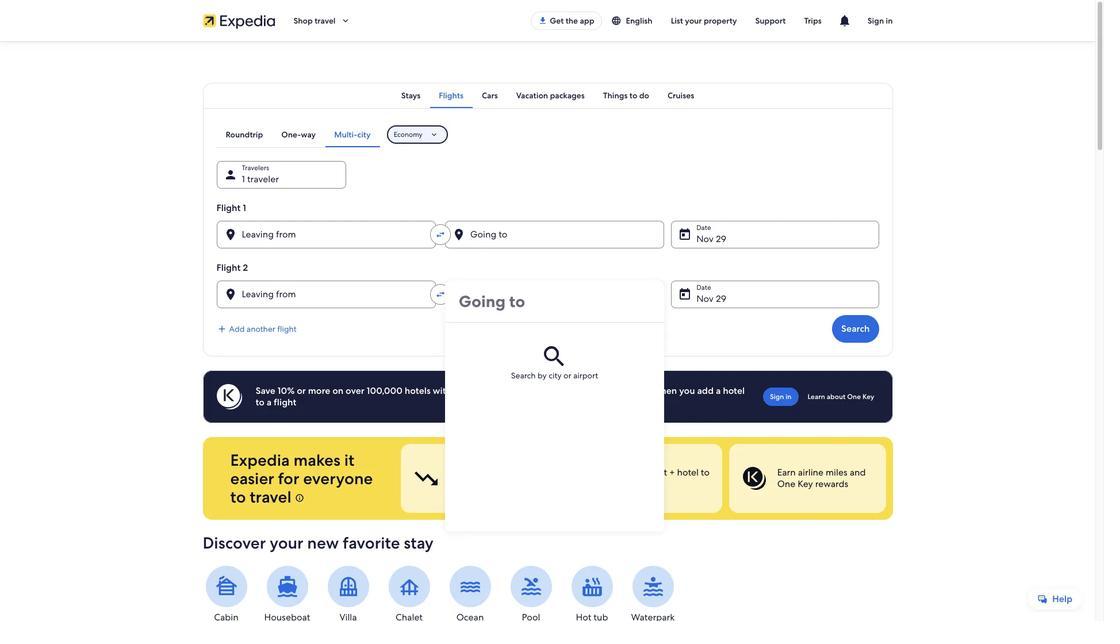 Task type: describe. For each thing, give the bounding box(es) containing it.
economy
[[394, 130, 422, 139]]

vacation packages link
[[507, 83, 594, 108]]

airport
[[573, 370, 598, 381]]

flight inside the bundle flight + hotel to save
[[645, 466, 667, 478]]

search for search by city or airport
[[511, 370, 536, 381]]

get
[[550, 16, 564, 26]]

get the app
[[550, 16, 594, 26]]

1 inside 'dropdown button'
[[242, 173, 245, 185]]

1 traveler
[[242, 173, 279, 185]]

2 out of 3 element
[[565, 444, 722, 513]]

way
[[301, 129, 316, 140]]

learn
[[808, 392, 825, 401]]

learn about one key link
[[803, 388, 879, 406]]

save 10% or more on over 100,000 hotels with member prices. also, members save up to 30% when you add a hotel to a flight
[[256, 385, 745, 408]]

stays link
[[392, 83, 430, 108]]

airline
[[798, 466, 823, 478]]

to left 10%
[[256, 396, 264, 408]]

app
[[580, 16, 594, 26]]

29 for 1
[[716, 233, 726, 245]]

flight for flight 1
[[217, 202, 241, 214]]

add
[[229, 324, 245, 334]]

sign inside dropdown button
[[868, 16, 884, 26]]

1 horizontal spatial one
[[847, 392, 861, 401]]

things to do
[[603, 90, 649, 101]]

your for discover
[[270, 532, 303, 553]]

0 horizontal spatial city
[[357, 129, 371, 140]]

nov 29 button for 1
[[671, 221, 879, 248]]

communication center icon image
[[838, 14, 852, 28]]

add another flight
[[229, 324, 297, 334]]

property
[[704, 16, 737, 26]]

to inside the bundle flight + hotel to save
[[701, 466, 709, 478]]

hotels
[[405, 385, 431, 397]]

save
[[256, 385, 275, 397]]

0 vertical spatial flight
[[277, 324, 297, 334]]

makes
[[294, 450, 340, 470]]

nov 29 button for 2
[[671, 281, 879, 308]]

or inside save 10% or more on over 100,000 hotels with member prices. also, members save up to 30% when you add a hotel to a flight
[[297, 385, 306, 397]]

another
[[247, 324, 275, 334]]

bundle
[[613, 466, 643, 478]]

over
[[346, 385, 365, 397]]

things
[[603, 90, 628, 101]]

and
[[849, 466, 865, 478]]

0 horizontal spatial sign
[[770, 392, 784, 401]]

members
[[545, 385, 585, 397]]

add
[[697, 385, 714, 397]]

Going to text field
[[445, 281, 664, 322]]

travel inside expedia makes it easier for everyone to travel
[[250, 486, 291, 507]]

search by city or airport
[[511, 370, 598, 381]]

things to do link
[[594, 83, 658, 108]]

trips link
[[795, 10, 831, 31]]

english
[[626, 16, 652, 26]]

do
[[639, 90, 649, 101]]

30%
[[632, 385, 651, 397]]

when
[[653, 385, 677, 397]]

get the app link
[[531, 12, 602, 30]]

easier
[[230, 468, 274, 489]]

1 horizontal spatial key
[[863, 392, 874, 401]]

save inside save 10% or more on over 100,000 hotels with member prices. also, members save up to 30% when you add a hotel to a flight
[[587, 385, 606, 397]]

earn airline miles and one key rewards
[[777, 466, 865, 490]]

learn about one key
[[808, 392, 874, 401]]

flight 2
[[217, 262, 248, 274]]

also,
[[522, 385, 543, 397]]

trips
[[804, 16, 822, 26]]

sign in button
[[858, 7, 902, 35]]

favorite
[[343, 532, 400, 553]]

roundtrip link
[[217, 122, 272, 147]]

100,000
[[367, 385, 403, 397]]

for
[[278, 468, 299, 489]]

one-way link
[[272, 122, 325, 147]]

nov for flight 1
[[696, 233, 714, 245]]

expedia logo image
[[203, 13, 275, 29]]

packages
[[550, 90, 585, 101]]

economy button
[[387, 125, 448, 144]]

shop
[[294, 16, 313, 26]]

flights
[[439, 90, 464, 101]]

29 for 2
[[716, 293, 726, 305]]

swap origin and destination values image for 1
[[435, 229, 446, 240]]

the
[[566, 16, 578, 26]]

support
[[755, 16, 786, 26]]

discover
[[203, 532, 266, 553]]

list your property
[[671, 16, 737, 26]]

everyone
[[303, 468, 373, 489]]

sign in link
[[763, 388, 798, 406]]

in inside main content
[[786, 392, 792, 401]]

earn
[[777, 466, 795, 478]]

flights link
[[430, 83, 473, 108]]

1 out of 3 element
[[401, 444, 558, 513]]

multi-city link
[[325, 122, 380, 147]]

tab list containing stays
[[203, 83, 893, 108]]

on
[[332, 385, 343, 397]]

shop travel
[[294, 16, 336, 26]]

flight inside save 10% or more on over 100,000 hotels with member prices. also, members save up to 30% when you add a hotel to a flight
[[274, 396, 296, 408]]

10%
[[278, 385, 295, 397]]

1 horizontal spatial city
[[549, 370, 562, 381]]

swap origin and destination values image for 2
[[435, 289, 446, 300]]

nov 29 for flight 2
[[696, 293, 726, 305]]

list your property link
[[662, 10, 746, 31]]

one-
[[281, 129, 301, 140]]

expedia
[[230, 450, 290, 470]]

sign in inside dropdown button
[[868, 16, 893, 26]]



Task type: vqa. For each thing, say whether or not it's contained in the screenshot.
Rooms
no



Task type: locate. For each thing, give the bounding box(es) containing it.
1 horizontal spatial hotel
[[723, 385, 745, 397]]

one-way
[[281, 129, 316, 140]]

0 vertical spatial nov 29 button
[[671, 221, 879, 248]]

or up members
[[564, 370, 571, 381]]

main content
[[0, 41, 1095, 621]]

1 horizontal spatial sign
[[868, 16, 884, 26]]

in left the learn
[[786, 392, 792, 401]]

save left up
[[587, 385, 606, 397]]

+
[[669, 466, 675, 478]]

travel
[[315, 16, 336, 26], [250, 486, 291, 507]]

stays
[[401, 90, 421, 101]]

1 vertical spatial 29
[[716, 293, 726, 305]]

0 vertical spatial swap origin and destination values image
[[435, 229, 446, 240]]

search button
[[832, 315, 879, 343]]

it
[[344, 450, 354, 470]]

one inside earn airline miles and one key rewards
[[777, 478, 795, 490]]

1 29 from the top
[[716, 233, 726, 245]]

1 vertical spatial travel
[[250, 486, 291, 507]]

0 horizontal spatial a
[[267, 396, 272, 408]]

1 vertical spatial hotel
[[677, 466, 698, 478]]

bundle flight + hotel to save
[[613, 466, 709, 490]]

sign in right communication center icon at the right top of the page
[[868, 16, 893, 26]]

1 horizontal spatial a
[[716, 385, 721, 397]]

1 swap origin and destination values image from the top
[[435, 229, 446, 240]]

to down the expedia
[[230, 486, 246, 507]]

0 horizontal spatial or
[[297, 385, 306, 397]]

0 horizontal spatial save
[[587, 385, 606, 397]]

to right up
[[621, 385, 630, 397]]

rewards
[[815, 478, 848, 490]]

2
[[243, 262, 248, 274]]

hotel right add
[[723, 385, 745, 397]]

stay
[[404, 532, 434, 553]]

1 horizontal spatial sign in
[[868, 16, 893, 26]]

city right by on the left
[[549, 370, 562, 381]]

0 vertical spatial 1
[[242, 173, 245, 185]]

1 vertical spatial flight
[[274, 396, 296, 408]]

0 horizontal spatial one
[[777, 478, 795, 490]]

hotel right + at bottom right
[[677, 466, 698, 478]]

2 flight from the top
[[217, 262, 241, 274]]

1 nov 29 button from the top
[[671, 221, 879, 248]]

miles
[[825, 466, 847, 478]]

cars link
[[473, 83, 507, 108]]

0 vertical spatial sign
[[868, 16, 884, 26]]

main content containing expedia makes it easier for everyone to travel
[[0, 41, 1095, 621]]

0 horizontal spatial in
[[786, 392, 792, 401]]

you
[[679, 385, 695, 397]]

nov 29 for flight 1
[[696, 233, 726, 245]]

1 traveler button
[[217, 161, 346, 189]]

multi-city
[[334, 129, 371, 140]]

cruises link
[[658, 83, 703, 108]]

key right about
[[863, 392, 874, 401]]

to left do
[[630, 90, 637, 101]]

flight for flight 2
[[217, 262, 241, 274]]

0 vertical spatial tab list
[[203, 83, 893, 108]]

flight left more
[[274, 396, 296, 408]]

1 vertical spatial nov 29 button
[[671, 281, 879, 308]]

1 vertical spatial or
[[297, 385, 306, 397]]

0 vertical spatial one
[[847, 392, 861, 401]]

1 vertical spatial sign
[[770, 392, 784, 401]]

one left airline at the bottom of page
[[777, 478, 795, 490]]

1 horizontal spatial your
[[685, 16, 702, 26]]

more
[[308, 385, 330, 397]]

0 horizontal spatial travel
[[250, 486, 291, 507]]

roundtrip
[[226, 129, 263, 140]]

flight
[[217, 202, 241, 214], [217, 262, 241, 274]]

0 horizontal spatial hotel
[[677, 466, 698, 478]]

flight left + at bottom right
[[645, 466, 667, 478]]

0 vertical spatial your
[[685, 16, 702, 26]]

expedia makes it easier for everyone to travel
[[230, 450, 373, 507]]

cars
[[482, 90, 498, 101]]

sign right communication center icon at the right top of the page
[[868, 16, 884, 26]]

list
[[671, 16, 683, 26]]

1 vertical spatial city
[[549, 370, 562, 381]]

cruises
[[668, 90, 694, 101]]

key right earn
[[797, 478, 813, 490]]

hotel inside the bundle flight + hotel to save
[[677, 466, 698, 478]]

medium image
[[217, 324, 227, 334]]

travel inside the shop travel dropdown button
[[315, 16, 336, 26]]

0 vertical spatial key
[[863, 392, 874, 401]]

nov 29
[[696, 233, 726, 245], [696, 293, 726, 305]]

1 horizontal spatial save
[[613, 478, 631, 490]]

to right + at bottom right
[[701, 466, 709, 478]]

0 vertical spatial save
[[587, 385, 606, 397]]

sign in left the learn
[[770, 392, 792, 401]]

new
[[307, 532, 339, 553]]

xsmall image
[[295, 493, 304, 503]]

1 vertical spatial flight
[[217, 262, 241, 274]]

vacation packages
[[516, 90, 585, 101]]

download the app button image
[[538, 16, 548, 25]]

multi-
[[334, 129, 357, 140]]

1 horizontal spatial or
[[564, 370, 571, 381]]

2 29 from the top
[[716, 293, 726, 305]]

0 vertical spatial 29
[[716, 233, 726, 245]]

0 vertical spatial nov 29
[[696, 233, 726, 245]]

or
[[564, 370, 571, 381], [297, 385, 306, 397]]

up
[[608, 385, 619, 397]]

shop travel button
[[284, 7, 360, 35]]

traveler
[[247, 173, 279, 185]]

prices.
[[492, 385, 520, 397]]

1 vertical spatial 1
[[243, 202, 246, 214]]

travel left trailing icon
[[315, 16, 336, 26]]

0 horizontal spatial search
[[511, 370, 536, 381]]

2 nov from the top
[[696, 293, 714, 305]]

about
[[827, 392, 846, 401]]

to
[[630, 90, 637, 101], [621, 385, 630, 397], [256, 396, 264, 408], [701, 466, 709, 478], [230, 486, 246, 507]]

0 vertical spatial in
[[886, 16, 893, 26]]

0 vertical spatial flight
[[217, 202, 241, 214]]

0 horizontal spatial key
[[797, 478, 813, 490]]

save left + at bottom right
[[613, 478, 631, 490]]

discover your new favorite stay
[[203, 532, 434, 553]]

with
[[433, 385, 451, 397]]

0 vertical spatial city
[[357, 129, 371, 140]]

a right add
[[716, 385, 721, 397]]

one right about
[[847, 392, 861, 401]]

travel left xsmall image
[[250, 486, 291, 507]]

1 vertical spatial tab list
[[217, 122, 380, 147]]

2 vertical spatial flight
[[645, 466, 667, 478]]

in right communication center icon at the right top of the page
[[886, 16, 893, 26]]

0 horizontal spatial your
[[270, 532, 303, 553]]

by
[[538, 370, 547, 381]]

english button
[[602, 10, 662, 31]]

your for list
[[685, 16, 702, 26]]

0 vertical spatial travel
[[315, 16, 336, 26]]

or right 10%
[[297, 385, 306, 397]]

city
[[357, 129, 371, 140], [549, 370, 562, 381]]

hotel inside save 10% or more on over 100,000 hotels with member prices. also, members save up to 30% when you add a hotel to a flight
[[723, 385, 745, 397]]

0 horizontal spatial sign in
[[770, 392, 792, 401]]

flight right another
[[277, 324, 297, 334]]

to inside expedia makes it easier for everyone to travel
[[230, 486, 246, 507]]

0 vertical spatial nov
[[696, 233, 714, 245]]

small image
[[611, 16, 621, 26]]

1 horizontal spatial travel
[[315, 16, 336, 26]]

1 down 1 traveler
[[243, 202, 246, 214]]

2 nov 29 from the top
[[696, 293, 726, 305]]

in inside dropdown button
[[886, 16, 893, 26]]

3 out of 3 element
[[729, 444, 886, 513]]

0 vertical spatial or
[[564, 370, 571, 381]]

2 swap origin and destination values image from the top
[[435, 289, 446, 300]]

your
[[685, 16, 702, 26], [270, 532, 303, 553]]

sign in
[[868, 16, 893, 26], [770, 392, 792, 401]]

tab list containing roundtrip
[[217, 122, 380, 147]]

member
[[454, 385, 490, 397]]

search for search
[[841, 323, 870, 335]]

1 vertical spatial swap origin and destination values image
[[435, 289, 446, 300]]

key inside earn airline miles and one key rewards
[[797, 478, 813, 490]]

1 nov 29 from the top
[[696, 233, 726, 245]]

1 vertical spatial key
[[797, 478, 813, 490]]

1 horizontal spatial in
[[886, 16, 893, 26]]

1 vertical spatial sign in
[[770, 392, 792, 401]]

1 vertical spatial nov 29
[[696, 293, 726, 305]]

your right list on the right top
[[685, 16, 702, 26]]

tab list
[[203, 83, 893, 108], [217, 122, 380, 147]]

support link
[[746, 10, 795, 31]]

2 nov 29 button from the top
[[671, 281, 879, 308]]

add another flight button
[[217, 324, 297, 334]]

1 flight from the top
[[217, 202, 241, 214]]

1 vertical spatial in
[[786, 392, 792, 401]]

0 vertical spatial search
[[841, 323, 870, 335]]

key
[[863, 392, 874, 401], [797, 478, 813, 490]]

your inside list your property link
[[685, 16, 702, 26]]

swap origin and destination values image
[[435, 229, 446, 240], [435, 289, 446, 300]]

1 vertical spatial nov
[[696, 293, 714, 305]]

1 vertical spatial save
[[613, 478, 631, 490]]

1 nov from the top
[[696, 233, 714, 245]]

a left 10%
[[267, 396, 272, 408]]

hotel
[[723, 385, 745, 397], [677, 466, 698, 478]]

trailing image
[[340, 16, 350, 26]]

save inside the bundle flight + hotel to save
[[613, 478, 631, 490]]

1 vertical spatial search
[[511, 370, 536, 381]]

flight
[[277, 324, 297, 334], [274, 396, 296, 408], [645, 466, 667, 478]]

nov for flight 2
[[696, 293, 714, 305]]

nov
[[696, 233, 714, 245], [696, 293, 714, 305]]

city left economy
[[357, 129, 371, 140]]

1 left traveler
[[242, 173, 245, 185]]

sign left the learn
[[770, 392, 784, 401]]

0 vertical spatial sign in
[[868, 16, 893, 26]]

flight 1
[[217, 202, 246, 214]]

1 horizontal spatial search
[[841, 323, 870, 335]]

0 vertical spatial hotel
[[723, 385, 745, 397]]

search
[[841, 323, 870, 335], [511, 370, 536, 381]]

1 vertical spatial your
[[270, 532, 303, 553]]

nov 29 button
[[671, 221, 879, 248], [671, 281, 879, 308]]

your left new
[[270, 532, 303, 553]]

sign in inside main content
[[770, 392, 792, 401]]

1 vertical spatial one
[[777, 478, 795, 490]]

in
[[886, 16, 893, 26], [786, 392, 792, 401]]

search inside button
[[841, 323, 870, 335]]

vacation
[[516, 90, 548, 101]]

save
[[587, 385, 606, 397], [613, 478, 631, 490]]



